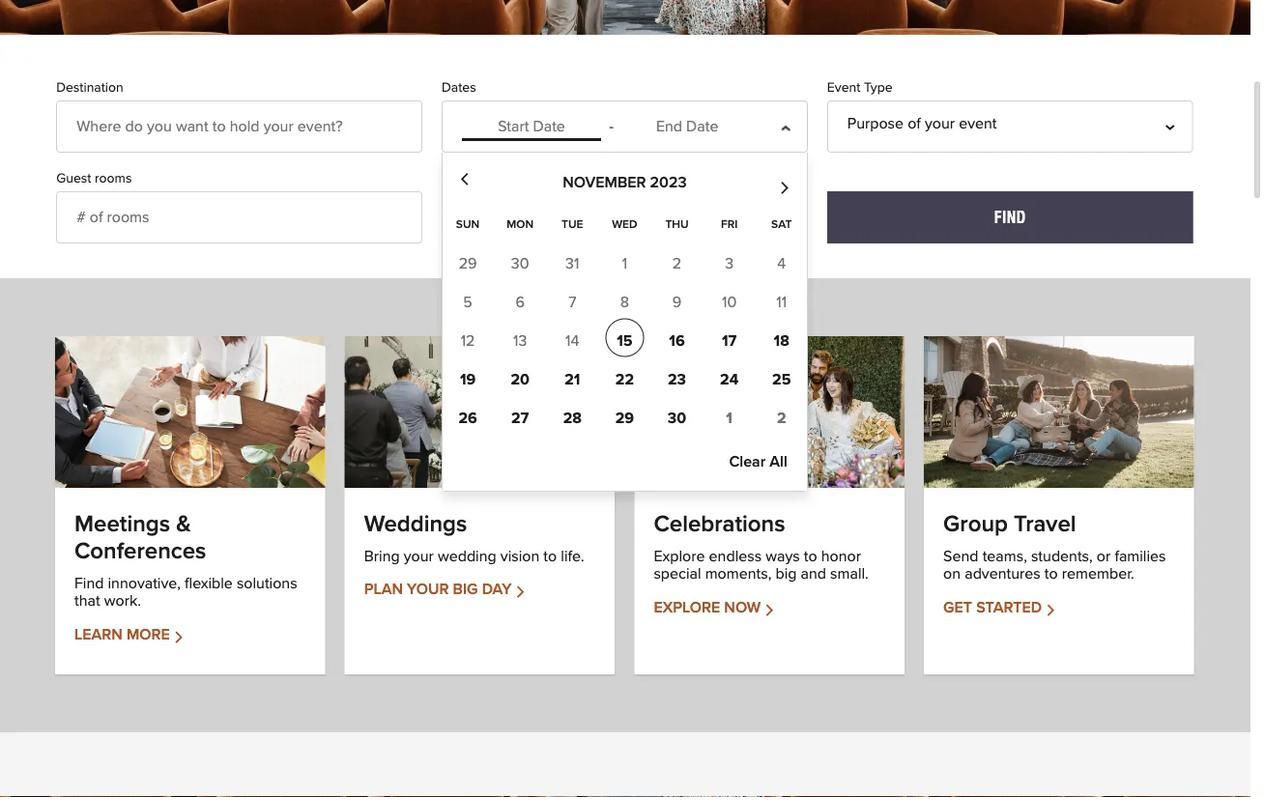 Task type: locate. For each thing, give the bounding box(es) containing it.
2 up '9'
[[673, 257, 682, 272]]

2 horizontal spatial to
[[1045, 567, 1058, 582]]

clear
[[729, 454, 766, 470]]

to left life.
[[544, 549, 557, 565]]

1 horizontal spatial 29
[[615, 411, 634, 427]]

2 for sat, dec 2, 2023 cell
[[777, 411, 786, 427]]

0 horizontal spatial your
[[404, 549, 434, 565]]

tue
[[562, 219, 583, 231]]

23
[[668, 373, 686, 388]]

29 for sun, oct 29, 2023 cell
[[459, 257, 477, 272]]

1 inside cell
[[726, 411, 733, 427]]

0 vertical spatial 29
[[459, 257, 477, 272]]

to inside send teams, students, or families on adventures to remember.
[[1045, 567, 1058, 582]]

event left the space
[[442, 172, 475, 186]]

19
[[460, 373, 476, 388]]

21
[[565, 373, 580, 388]]

group travel
[[943, 513, 1076, 537]]

destination
[[56, 81, 123, 95]]

thu, nov 9, 2023 cell
[[673, 295, 682, 311]]

adventures
[[965, 567, 1041, 582]]

learn
[[74, 627, 123, 643]]

30
[[511, 257, 529, 272], [668, 411, 686, 427]]

conferences
[[74, 540, 206, 564]]

wedding
[[438, 549, 496, 565]]

mon, oct 30, 2023 cell
[[511, 257, 529, 272]]

2 down the 25
[[777, 411, 786, 427]]

0 vertical spatial 2
[[673, 257, 682, 272]]

remember.
[[1062, 567, 1135, 582]]

30 for mon, oct 30, 2023 cell
[[511, 257, 529, 272]]

1 horizontal spatial 1
[[726, 411, 733, 427]]

sat, nov 18, 2023 cell
[[762, 319, 801, 357]]

mon, nov 27, 2023 cell
[[501, 396, 540, 435]]

0 vertical spatial your
[[925, 116, 955, 131]]

arrow right image for meetings & conferences
[[173, 626, 184, 643]]

all
[[770, 454, 788, 470]]

30 inside cell
[[668, 411, 686, 427]]

10
[[722, 295, 737, 311]]

1 horizontal spatial your
[[925, 116, 955, 131]]

sat, nov 25, 2023 cell
[[762, 357, 801, 396]]

your down weddings
[[404, 549, 434, 565]]

event type
[[827, 81, 893, 95]]

life.
[[561, 549, 584, 565]]

sat, nov 4, 2023 cell
[[777, 257, 786, 272]]

0 horizontal spatial 30
[[511, 257, 529, 272]]

clear all
[[729, 454, 788, 470]]

event
[[959, 116, 997, 131]]

1 vertical spatial 30
[[668, 411, 686, 427]]

2 inside cell
[[777, 411, 786, 427]]

explore now link
[[654, 599, 775, 616]]

arrow right image right day
[[515, 581, 526, 599]]

1 horizontal spatial to
[[804, 549, 817, 565]]

0 horizontal spatial to
[[544, 549, 557, 565]]

1 horizontal spatial 30
[[668, 411, 686, 427]]

0 horizontal spatial 2
[[673, 257, 682, 272]]

grid
[[442, 204, 808, 435]]

0 vertical spatial event
[[827, 81, 861, 95]]

find
[[74, 576, 104, 592]]

send
[[943, 549, 979, 565]]

mon
[[507, 219, 534, 231]]

tue, oct 31, 2023 cell
[[566, 257, 579, 272]]

3
[[725, 257, 734, 272]]

30 down the 23
[[668, 411, 686, 427]]

november 2023
[[563, 175, 687, 190]]

your
[[925, 116, 955, 131], [404, 549, 434, 565]]

special
[[654, 567, 701, 582]]

your right 'of'
[[925, 116, 955, 131]]

grid containing 29
[[442, 204, 808, 435]]

Guest rooms text field
[[56, 191, 422, 244]]

sat
[[771, 219, 792, 231]]

travel
[[1014, 513, 1076, 537]]

event left the type at right
[[827, 81, 861, 95]]

6
[[516, 295, 525, 311]]

29 up the "5"
[[459, 257, 477, 272]]

sun, nov 5, 2023 cell
[[463, 295, 472, 311]]

End Date text field
[[618, 113, 757, 140]]

cropped overhead of three people working at a wooden table in a marriott meeting space image
[[55, 336, 325, 488]]

2023
[[650, 175, 687, 190]]

arrow right image
[[515, 581, 526, 599], [1045, 599, 1056, 616], [173, 626, 184, 643]]

30 for 'thu, nov 30, 2023' cell
[[668, 411, 686, 427]]

0 horizontal spatial event
[[442, 172, 475, 186]]

None submit
[[827, 191, 1193, 244]]

clear all link
[[729, 453, 788, 471]]

4
[[777, 257, 786, 272]]

1 vertical spatial 2
[[777, 411, 786, 427]]

1 horizontal spatial event
[[827, 81, 861, 95]]

fri, nov 17, 2023 cell
[[710, 319, 749, 357]]

0 vertical spatial 1
[[622, 257, 627, 272]]

29 inside wed, nov 29, 2023 cell
[[615, 411, 634, 427]]

Event space text field
[[442, 191, 808, 244]]

get started
[[943, 600, 1042, 616]]

Start Date text field
[[462, 113, 601, 140]]

1 down 24 at the top right of page
[[726, 411, 733, 427]]

&
[[176, 513, 191, 536]]

1 vertical spatial 29
[[615, 411, 634, 427]]

1 up 8 on the top left
[[622, 257, 627, 272]]

27
[[511, 411, 529, 427]]

work.
[[104, 594, 141, 609]]

to inside explore endless ways to honor special moments, big and small.
[[804, 549, 817, 565]]

sat, dec 2, 2023 cell
[[762, 396, 801, 435]]

1 for fri, dec 1, 2023 cell
[[726, 411, 733, 427]]

sun, nov 26, 2023 cell
[[449, 396, 487, 435]]

0 vertical spatial 30
[[511, 257, 529, 272]]

on
[[943, 567, 961, 582]]

0 horizontal spatial arrow right image
[[173, 626, 184, 643]]

teams,
[[983, 549, 1027, 565]]

plan your big day link
[[364, 581, 526, 599]]

to down students,
[[1045, 567, 1058, 582]]

fri
[[721, 219, 738, 231]]

learn more
[[74, 627, 170, 643]]

meetings
[[74, 513, 170, 536]]

arrow down image
[[792, 120, 808, 135]]

sun, oct 29, 2023 cell
[[459, 257, 477, 272]]

31
[[566, 257, 579, 272]]

1 horizontal spatial 2
[[777, 411, 786, 427]]

rooms
[[95, 172, 132, 186]]

guest rooms
[[56, 172, 132, 186]]

to
[[544, 549, 557, 565], [804, 549, 817, 565], [1045, 567, 1058, 582]]

explore endless ways to honor special moments, big and small.
[[654, 549, 869, 582]]

now
[[724, 600, 761, 616]]

29 down 22 in the top of the page
[[615, 411, 634, 427]]

thu
[[665, 219, 689, 231]]

sat, nov 11, 2023 cell
[[776, 295, 787, 311]]

29
[[459, 257, 477, 272], [615, 411, 634, 427]]

arrow right image right started
[[1045, 599, 1056, 616]]

bring
[[364, 549, 400, 565]]

vision
[[500, 549, 540, 565]]

get
[[943, 600, 972, 616]]

arrow right image right more
[[173, 626, 184, 643]]

meetings & conferences
[[74, 513, 206, 564]]

to up and
[[804, 549, 817, 565]]

1
[[622, 257, 627, 272], [726, 411, 733, 427]]

1 vertical spatial 1
[[726, 411, 733, 427]]

0 horizontal spatial 29
[[459, 257, 477, 272]]

2 horizontal spatial arrow right image
[[1045, 599, 1056, 616]]

1 vertical spatial event
[[442, 172, 475, 186]]

arrow right image for weddings
[[515, 581, 526, 599]]

event
[[827, 81, 861, 95], [442, 172, 475, 186]]

day
[[482, 582, 512, 598]]

0 horizontal spatial 1
[[622, 257, 627, 272]]

30 up mon, nov 6, 2023 cell
[[511, 257, 529, 272]]

arrow right image
[[764, 599, 775, 616]]

fri, dec 1, 2023 cell
[[710, 396, 749, 435]]

1 horizontal spatial arrow right image
[[515, 581, 526, 599]]

wed, nov 29, 2023 cell
[[605, 396, 644, 435]]



Task type: vqa. For each thing, say whether or not it's contained in the screenshot.
'USD / Night' button
no



Task type: describe. For each thing, give the bounding box(es) containing it.
event for event space
[[442, 172, 475, 186]]

innovative,
[[108, 576, 181, 592]]

thu, nov 30, 2023 cell
[[658, 396, 696, 435]]

more
[[127, 627, 170, 643]]

two people in a conference room with chairs image
[[0, 0, 1251, 35]]

explore
[[654, 549, 705, 565]]

26
[[459, 411, 477, 427]]

small.
[[830, 567, 869, 582]]

sun, nov 19, 2023 cell
[[449, 357, 487, 396]]

22
[[615, 373, 634, 388]]

1 vertical spatial your
[[404, 549, 434, 565]]

weddings
[[364, 513, 467, 537]]

24
[[720, 373, 739, 388]]

8
[[620, 295, 629, 311]]

big
[[453, 582, 478, 598]]

type
[[864, 81, 893, 95]]

send teams, students, or families on adventures to remember.
[[943, 549, 1166, 582]]

25
[[772, 373, 791, 388]]

tue, nov 7, 2023 cell
[[568, 295, 576, 311]]

group
[[943, 513, 1008, 537]]

1 for 'wed, nov 1, 2023' cell
[[622, 257, 627, 272]]

sun
[[456, 219, 480, 231]]

purpose
[[847, 116, 904, 131]]

wed, nov 22, 2023 cell
[[605, 357, 644, 396]]

dates
[[442, 81, 476, 95]]

mon, nov 20, 2023 cell
[[501, 357, 540, 396]]

get started link
[[943, 599, 1056, 616]]

fri, nov 3, 2023 cell
[[725, 257, 734, 272]]

20
[[511, 373, 530, 388]]

solutions
[[237, 576, 297, 592]]

14
[[566, 334, 579, 349]]

tue, nov 21, 2023 cell
[[553, 357, 592, 396]]

honor
[[821, 549, 861, 565]]

thu, nov 16, 2023 cell
[[658, 319, 696, 357]]

event space
[[442, 172, 514, 186]]

15
[[617, 334, 633, 349]]

wed
[[612, 219, 637, 231]]

11
[[776, 295, 787, 311]]

guest
[[56, 172, 91, 186]]

sun, nov 12, 2023 cell
[[461, 334, 475, 349]]

plan your big day
[[364, 582, 512, 598]]

-
[[609, 119, 614, 134]]

bring your wedding vision to life.
[[364, 549, 584, 565]]

12
[[461, 334, 475, 349]]

5
[[463, 295, 472, 311]]

16
[[669, 334, 685, 349]]

thu, nov 23, 2023 cell
[[658, 357, 696, 396]]

wed, nov 1, 2023 cell
[[622, 257, 627, 272]]

of
[[908, 116, 921, 131]]

18
[[774, 334, 790, 349]]

your
[[407, 582, 449, 598]]

tue, nov 14, 2023 cell
[[566, 334, 579, 349]]

mon, nov 6, 2023 cell
[[516, 295, 525, 311]]

13
[[513, 334, 527, 349]]

moments,
[[705, 567, 772, 582]]

17
[[722, 334, 737, 349]]

celebrations
[[654, 513, 785, 537]]

find innovative, flexible solutions that work.
[[74, 576, 297, 609]]

explore
[[654, 600, 720, 616]]

9
[[673, 295, 682, 311]]

learn more link
[[74, 626, 184, 643]]

ways
[[766, 549, 800, 565]]

started
[[976, 600, 1042, 616]]

28
[[563, 411, 582, 427]]

students,
[[1031, 549, 1093, 565]]

or
[[1097, 549, 1111, 565]]

mon, nov 13, 2023 cell
[[513, 334, 527, 349]]

Destination text field
[[56, 100, 422, 153]]

a group of friends enjoying a birthday celebration image
[[634, 336, 905, 488]]

fri, nov 24, 2023 cell
[[710, 357, 749, 396]]

tue, nov 28, 2023 cell
[[553, 396, 592, 435]]

thu, nov 2, 2023 cell
[[673, 257, 682, 272]]

and
[[801, 567, 826, 582]]

wed, nov 15, 2023 cell
[[605, 319, 644, 357]]

2 for thu, nov 2, 2023 cell
[[673, 257, 682, 272]]

space
[[479, 172, 514, 186]]

november
[[563, 175, 646, 190]]

arrow right image for group travel
[[1045, 599, 1056, 616]]

event for event type
[[827, 81, 861, 95]]

fri, nov 10, 2023 cell
[[722, 295, 737, 311]]

families
[[1115, 549, 1166, 565]]

a group of four ladies enjoying a picnic image
[[924, 336, 1194, 488]]

7
[[568, 295, 576, 311]]

that
[[74, 594, 100, 609]]

big
[[776, 567, 797, 582]]

wed, nov 8, 2023 cell
[[620, 295, 629, 311]]

plan
[[364, 582, 403, 598]]

endless
[[709, 549, 762, 565]]

29 for wed, nov 29, 2023 cell
[[615, 411, 634, 427]]

couple celebrating down the wedding aisle. image
[[345, 336, 615, 488]]



